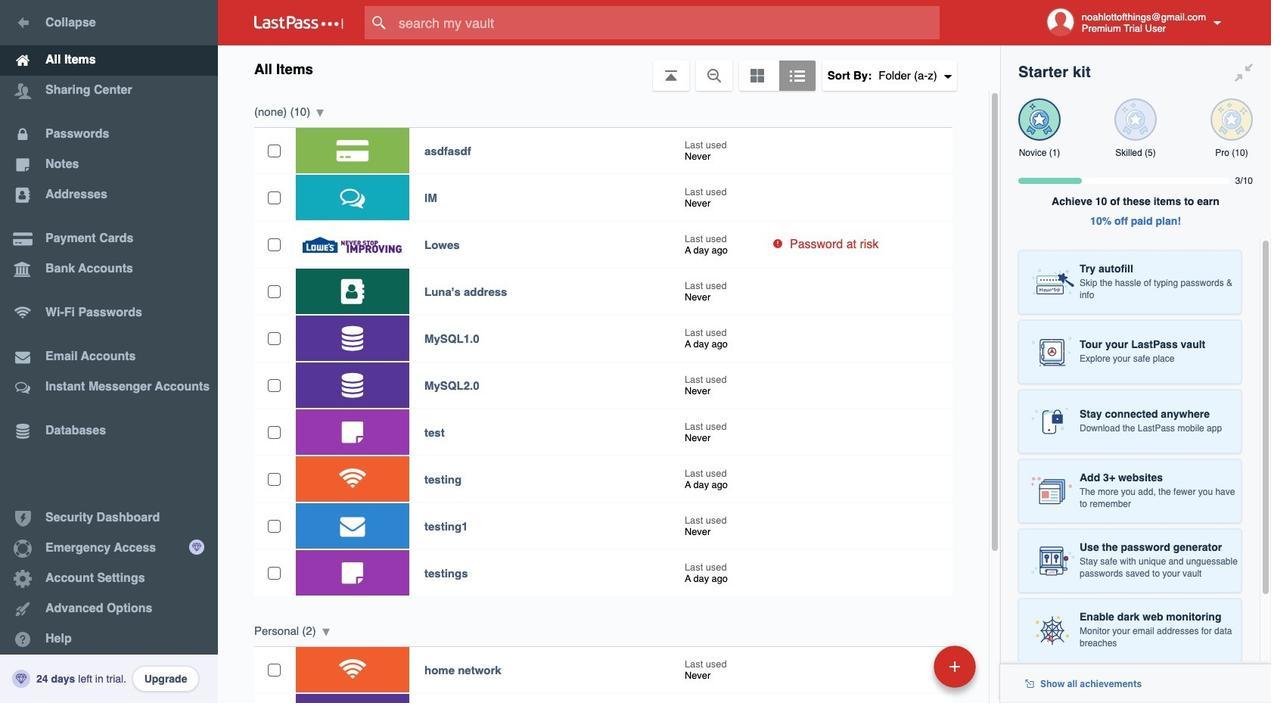 Task type: vqa. For each thing, say whether or not it's contained in the screenshot.
vault options navigation
yes



Task type: describe. For each thing, give the bounding box(es) containing it.
new item element
[[830, 645, 982, 688]]

Search search field
[[365, 6, 970, 39]]

new item navigation
[[830, 641, 986, 703]]

main navigation navigation
[[0, 0, 218, 703]]



Task type: locate. For each thing, give the bounding box(es) containing it.
lastpass image
[[254, 16, 344, 30]]

vault options navigation
[[218, 45, 1001, 91]]

search my vault text field
[[365, 6, 970, 39]]



